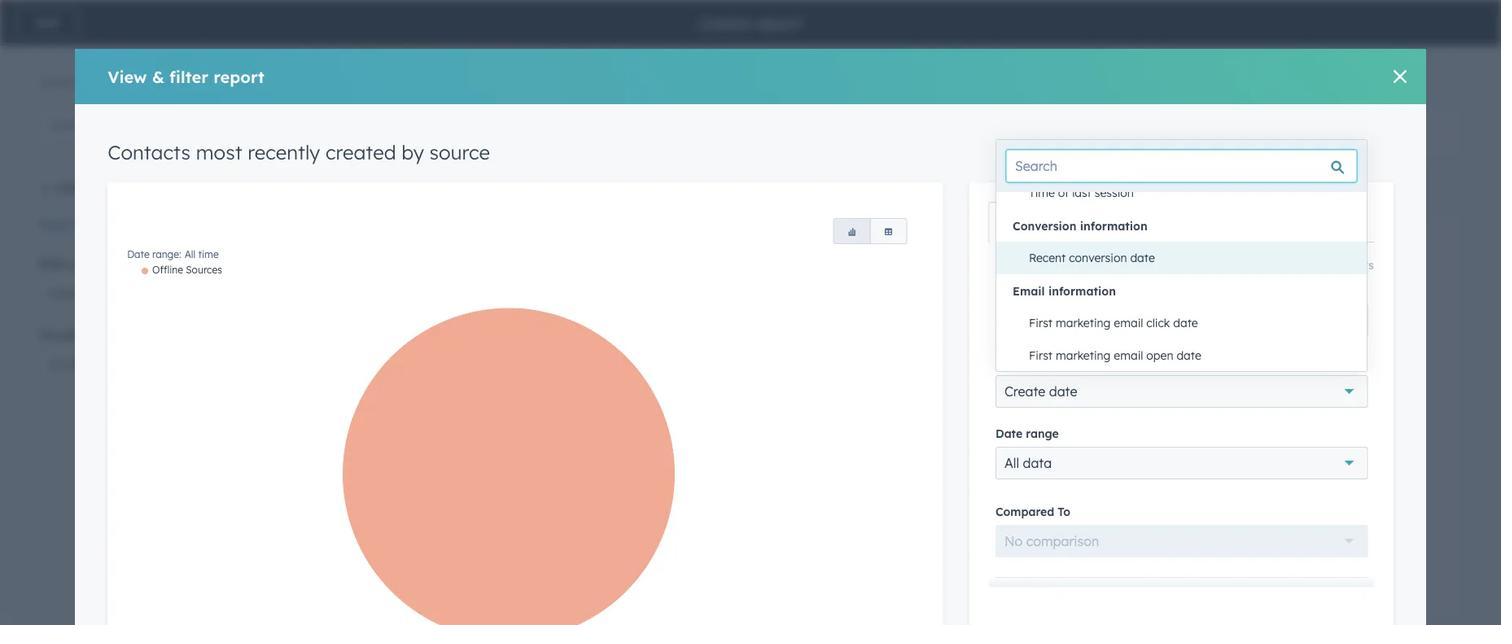 Task type: locate. For each thing, give the bounding box(es) containing it.
new
[[323, 125, 350, 141]]

original source
[[996, 283, 1083, 298]]

all websites up all time
[[390, 316, 448, 328]]

0 vertical spatial marketing
[[1278, 278, 1341, 294]]

results
[[81, 75, 116, 89]]

1 vertical spatial qualified
[[1345, 278, 1399, 294]]

information
[[1080, 219, 1148, 233], [1049, 284, 1116, 298]]

contacts most recently created by source
[[108, 140, 490, 165]]

(2)
[[599, 609, 610, 620]]

of inside button
[[1059, 186, 1070, 200]]

0 horizontal spatial templates
[[90, 181, 147, 195]]

2 first from the top
[[1029, 349, 1053, 363]]

0 vertical spatial email
[[1114, 316, 1144, 330]]

0 horizontal spatial contacts
[[108, 140, 191, 165]]

none checkbox containing all websites
[[282, 209, 859, 625]]

1 vertical spatial filter
[[67, 356, 95, 373]]

reports for scratch
[[341, 72, 400, 93]]

0 vertical spatial by
[[402, 140, 424, 165]]

1 vertical spatial report
[[214, 66, 265, 87]]

date
[[127, 248, 150, 261], [996, 355, 1023, 369], [919, 374, 941, 386], [996, 427, 1023, 441]]

most
[[196, 140, 242, 165], [1141, 278, 1172, 294]]

1 email from the top
[[1114, 316, 1144, 330]]

reset
[[1307, 258, 1338, 272]]

date inside the 'first marketing email click date' button
[[1174, 316, 1199, 330]]

100%
[[571, 609, 596, 620]]

none checkbox containing marketing qualified leads recently created by source
[[885, 209, 1463, 625]]

1 vertical spatial reports
[[341, 173, 400, 193]]

0 horizontal spatial all websites
[[390, 316, 448, 328]]

2 vertical spatial marketing
[[1056, 349, 1111, 363]]

0 vertical spatial all websites
[[390, 316, 448, 328]]

1 horizontal spatial report
[[403, 125, 440, 141]]

clear filters button
[[39, 215, 106, 234]]

date up my
[[1131, 251, 1155, 265]]

1 vertical spatial search search field
[[1007, 150, 1358, 182]]

2 vertical spatial of
[[1102, 278, 1115, 294]]

1 vertical spatial all websites
[[994, 335, 1051, 347]]

date range: all time inside 'contacts most recently created by source' dialog
[[127, 248, 219, 261]]

create inside page section element
[[699, 13, 750, 33]]

0 vertical spatial most
[[196, 140, 242, 165]]

0 horizontal spatial by
[[402, 140, 424, 165]]

contacts up the filter templates
[[108, 140, 191, 165]]

data left to
[[1021, 581, 1050, 597]]

None checkbox
[[885, 209, 1463, 625]]

first up create date
[[1029, 349, 1053, 363]]

range: down leads?
[[944, 374, 973, 386]]

group inside 'contacts most recently created by source' dialog
[[834, 218, 908, 244]]

marketing inside the 'first marketing email click date' button
[[1056, 316, 1111, 330]]

marketing down email information
[[1056, 316, 1111, 330]]

range: up the select popup button
[[152, 248, 181, 261]]

0 vertical spatial contacts
[[108, 140, 191, 165]]

scratch
[[449, 72, 509, 93]]

no
[[1005, 533, 1023, 550]]

of left last
[[1059, 186, 1070, 200]]

0 vertical spatial report
[[755, 13, 802, 33]]

0 vertical spatial first
[[1029, 316, 1053, 330]]

1 first from the top
[[1029, 316, 1053, 330]]

email left open
[[1114, 349, 1144, 363]]

100% (2)
[[571, 609, 610, 620]]

marketing
[[1278, 278, 1341, 294], [1056, 316, 1111, 330], [1056, 349, 1111, 363]]

1 vertical spatial marketing
[[1056, 316, 1111, 330]]

range:
[[152, 248, 181, 261], [944, 374, 973, 386]]

my
[[1119, 278, 1138, 294]]

0 vertical spatial data
[[1023, 455, 1052, 472]]

report
[[755, 13, 802, 33], [214, 66, 265, 87], [403, 125, 440, 141]]

date right click at the bottom of the page
[[1174, 316, 1199, 330]]

recently down recent conversion date 'button'
[[1176, 278, 1224, 294]]

created
[[326, 140, 396, 165], [1203, 243, 1266, 263], [1228, 278, 1275, 294]]

1 horizontal spatial by
[[1271, 243, 1291, 263]]

1 horizontal spatial source
[[1296, 243, 1349, 263]]

time
[[198, 248, 219, 261], [386, 355, 407, 367], [990, 374, 1010, 386], [1145, 581, 1173, 597]]

create
[[699, 13, 750, 33], [282, 72, 336, 93], [282, 173, 336, 193], [1005, 384, 1045, 400]]

0 horizontal spatial filter
[[67, 356, 95, 373]]

tab list containing filters
[[989, 202, 1150, 243]]

1 horizontal spatial qualified
[[1345, 278, 1399, 294]]

date down leads?
[[919, 374, 941, 386]]

sources right data
[[70, 256, 113, 270]]

first down "original source"
[[1029, 316, 1053, 330]]

source inside dialog
[[430, 140, 490, 165]]

no comparison
[[1005, 533, 1099, 550]]

session
[[1095, 186, 1134, 200]]

1 vertical spatial first
[[1029, 349, 1053, 363]]

2 email from the top
[[1114, 349, 1144, 363]]

marketing inside first marketing email open date button
[[1056, 349, 1111, 363]]

filters right clear
[[73, 217, 106, 231]]

1 horizontal spatial the
[[1303, 581, 1322, 597]]

1 horizontal spatial contacts
[[929, 335, 973, 347]]

the right changing
[[1303, 581, 1322, 597]]

1 horizontal spatial websites
[[1009, 335, 1051, 347]]

None checkbox
[[282, 209, 859, 625]]

clear filters
[[39, 217, 106, 231]]

0 vertical spatial sources
[[70, 256, 113, 270]]

0 vertical spatial from
[[405, 72, 444, 93]]

contacts down leads?
[[929, 335, 973, 347]]

search search field down view
[[39, 108, 243, 141]]

0 horizontal spatial sources
[[70, 256, 113, 270]]

of right the 1-
[[58, 75, 69, 89]]

1 horizontal spatial all websites
[[994, 335, 1051, 347]]

1 vertical spatial range:
[[944, 374, 973, 386]]

close image
[[1394, 70, 1407, 83]]

create inside create date popup button
[[1005, 384, 1045, 400]]

1 vertical spatial most
[[1141, 278, 1172, 294]]

data
[[1023, 455, 1052, 472], [1021, 581, 1050, 597]]

are
[[955, 278, 975, 294]]

date left "range."
[[1326, 581, 1354, 597]]

1 vertical spatial by
[[1271, 243, 1291, 263]]

select button
[[39, 276, 243, 309]]

0 vertical spatial of
[[58, 75, 69, 89]]

first
[[1029, 316, 1053, 330], [1029, 349, 1053, 363]]

create for create report
[[699, 13, 750, 33]]

source
[[430, 140, 490, 165], [1296, 243, 1349, 263]]

date property
[[996, 355, 1075, 369]]

0 horizontal spatial most
[[196, 140, 242, 165]]

of left my
[[1102, 278, 1115, 294]]

custom
[[354, 125, 399, 141]]

date range: all time down date property
[[919, 374, 1010, 386]]

1 vertical spatial email
[[1114, 349, 1144, 363]]

0 horizontal spatial qualified
[[1007, 243, 1080, 263]]

exit
[[37, 15, 58, 30]]

0 horizontal spatial 3
[[49, 75, 55, 89]]

0 vertical spatial qualified
[[1007, 243, 1080, 263]]

2 vertical spatial recently
[[1176, 278, 1224, 294]]

0 vertical spatial created
[[326, 140, 396, 165]]

from down new custom report
[[405, 173, 444, 193]]

time of last session button
[[1013, 177, 1367, 209]]

filter right (1)
[[67, 356, 95, 373]]

0 vertical spatial filters
[[73, 217, 106, 231]]

information down recent conversion date
[[1049, 284, 1116, 298]]

0 horizontal spatial filters
[[73, 217, 106, 231]]

search search field up conversion information button
[[1007, 150, 1358, 182]]

date range: all time
[[127, 248, 219, 261], [919, 374, 1010, 386]]

0 vertical spatial recently
[[248, 140, 320, 165]]

2 vertical spatial report
[[403, 125, 440, 141]]

reports for templates
[[341, 173, 400, 193]]

first marketing email open date
[[1029, 349, 1202, 363]]

websites down search
[[1009, 335, 1051, 347]]

tab list inside 'contacts most recently created by source' dialog
[[989, 202, 1150, 243]]

contacts inside dialog
[[108, 140, 191, 165]]

marketing down "reset" on the right top
[[1278, 278, 1341, 294]]

reports up the custom
[[341, 72, 400, 93]]

of inside what are the original sources of my most recently created marketing qualified leads?
[[1102, 278, 1115, 294]]

sources down recent conversion date
[[1052, 278, 1099, 294]]

1 vertical spatial filters
[[1342, 258, 1375, 272]]

first for first marketing email click date
[[1029, 316, 1053, 330]]

try
[[1220, 581, 1238, 597]]

1 vertical spatial information
[[1049, 284, 1116, 298]]

information for conversion
[[1080, 219, 1148, 233]]

all websites down search
[[994, 335, 1051, 347]]

recently inside dialog
[[248, 140, 320, 165]]

report inside page section element
[[755, 13, 802, 33]]

email for click
[[1114, 316, 1144, 330]]

the right the are at the right of page
[[979, 278, 998, 294]]

1 vertical spatial recently
[[1133, 243, 1198, 263]]

date down property
[[1049, 384, 1077, 400]]

report inside option
[[403, 125, 440, 141]]

all websites
[[390, 316, 448, 328], [994, 335, 1051, 347]]

0 horizontal spatial websites
[[406, 316, 448, 328]]

1 horizontal spatial filter
[[169, 66, 209, 87]]

created up create reports from templates on the top left of page
[[326, 140, 396, 165]]

reports down the custom
[[341, 173, 400, 193]]

recently down conversion information button
[[1133, 243, 1198, 263]]

from
[[405, 72, 444, 93], [405, 173, 444, 193]]

qualified down 'conversion'
[[1007, 243, 1080, 263]]

recent conversion date
[[1029, 251, 1155, 265]]

recently left new
[[248, 140, 320, 165]]

1 horizontal spatial of
[[1059, 186, 1070, 200]]

0 vertical spatial source
[[430, 140, 490, 165]]

0 vertical spatial information
[[1080, 219, 1148, 233]]

1 vertical spatial from
[[405, 173, 444, 193]]

what are the original sources of my most recently created marketing qualified leads?
[[919, 278, 1399, 314]]

1 horizontal spatial date range: all time
[[919, 374, 1010, 386]]

by left "reset" on the right top
[[1271, 243, 1291, 263]]

compared to
[[996, 505, 1071, 519]]

created inside what are the original sources of my most recently created marketing qualified leads?
[[1228, 278, 1275, 294]]

websites up all time
[[406, 316, 448, 328]]

1 vertical spatial created
[[1203, 243, 1266, 263]]

(1) filter selected button
[[39, 348, 243, 381]]

contacts most recently created by source dialog
[[75, 49, 1427, 625]]

contacts for contacts most recently created by source
[[108, 140, 191, 165]]

None button
[[834, 218, 871, 244], [870, 218, 908, 244], [834, 218, 871, 244], [870, 218, 908, 244]]

0 vertical spatial search search field
[[39, 108, 243, 141]]

date inside create date popup button
[[1049, 384, 1077, 400]]

1 horizontal spatial range:
[[944, 374, 973, 386]]

2 reports from the top
[[341, 173, 400, 193]]

2 horizontal spatial report
[[755, 13, 802, 33]]

Search search field
[[39, 108, 243, 141], [1007, 150, 1358, 182]]

conversion information
[[1013, 219, 1148, 233]]

sources inside what are the original sources of my most recently created marketing qualified leads?
[[1052, 278, 1099, 294]]

view & filter report
[[108, 66, 265, 87]]

created down conversion information button
[[1203, 243, 1266, 263]]

1 vertical spatial data
[[1021, 581, 1050, 597]]

1 from from the top
[[405, 72, 444, 93]]

marketing down first marketing email click date
[[1056, 349, 1111, 363]]

1 horizontal spatial most
[[1141, 278, 1172, 294]]

tab list
[[989, 202, 1150, 243]]

recently
[[248, 140, 320, 165], [1133, 243, 1198, 263], [1176, 278, 1224, 294]]

by inside dialog
[[402, 140, 424, 165]]

1 reports from the top
[[341, 72, 400, 93]]

0 vertical spatial the
[[979, 278, 998, 294]]

date right open
[[1177, 349, 1202, 363]]

0 horizontal spatial the
[[979, 278, 998, 294]]

frame.
[[1176, 581, 1216, 597]]

1 vertical spatial websites
[[1009, 335, 1051, 347]]

first marketing email click date
[[1029, 316, 1199, 330]]

1 vertical spatial of
[[1059, 186, 1070, 200]]

1 horizontal spatial filters
[[1342, 258, 1375, 272]]

1 vertical spatial source
[[1296, 243, 1349, 263]]

0 horizontal spatial range:
[[152, 248, 181, 261]]

1 vertical spatial contacts
[[929, 335, 973, 347]]

data sources
[[39, 256, 113, 270]]

filters for reset filters
[[1342, 258, 1375, 272]]

the inside what are the original sources of my most recently created marketing qualified leads?
[[979, 278, 998, 294]]

interactive chart image
[[127, 264, 924, 625], [315, 369, 826, 625]]

filter right &
[[169, 66, 209, 87]]

filter
[[169, 66, 209, 87], [67, 356, 95, 373]]

filters right "reset" on the right top
[[1342, 258, 1375, 272]]

created down recent conversion date 'button'
[[1228, 278, 1275, 294]]

filters inside 'contacts most recently created by source' dialog
[[1342, 258, 1375, 272]]

1 horizontal spatial search search field
[[1007, 150, 1358, 182]]

reports
[[341, 72, 400, 93], [341, 173, 400, 193]]

group
[[834, 218, 908, 244]]

0 horizontal spatial date range: all time
[[127, 248, 219, 261]]

create for create reports from scratch
[[282, 72, 336, 93]]

filters link
[[990, 203, 1070, 242]]

property
[[1026, 355, 1075, 369]]

list box
[[997, 14, 1367, 568]]

0 vertical spatial range:
[[152, 248, 181, 261]]

templates
[[449, 173, 530, 193], [90, 181, 147, 195]]

from left scratch at the left of the page
[[405, 72, 444, 93]]

1-3 of 3 results
[[39, 75, 116, 89]]

qualified down reset filters button
[[1345, 278, 1399, 294]]

date left range at the right of page
[[996, 427, 1023, 441]]

0 vertical spatial reports
[[341, 72, 400, 93]]

2 horizontal spatial of
[[1102, 278, 1115, 294]]

0 horizontal spatial report
[[214, 66, 265, 87]]

0 vertical spatial date range: all time
[[127, 248, 219, 261]]

1 horizontal spatial sources
[[1052, 278, 1099, 294]]

(1) filter selected
[[48, 356, 150, 373]]

data down range at the right of page
[[1023, 455, 1052, 472]]

1 vertical spatial sources
[[1052, 278, 1099, 294]]

1 horizontal spatial 3
[[72, 75, 78, 89]]

last
[[1073, 186, 1092, 200]]

2 3 from the left
[[72, 75, 78, 89]]

date range: all time up the select popup button
[[127, 248, 219, 261]]

contacts
[[108, 140, 191, 165], [929, 335, 973, 347]]

most inside dialog
[[196, 140, 242, 165]]

2 from from the top
[[405, 173, 444, 193]]

0 vertical spatial filter
[[169, 66, 209, 87]]

0 horizontal spatial source
[[430, 140, 490, 165]]

information up leads
[[1080, 219, 1148, 233]]

by up create reports from templates on the top left of page
[[402, 140, 424, 165]]

email left click at the bottom of the page
[[1114, 316, 1144, 330]]

2 vertical spatial created
[[1228, 278, 1275, 294]]

websites
[[406, 316, 448, 328], [1009, 335, 1051, 347]]



Task type: vqa. For each thing, say whether or not it's contained in the screenshot.
'in'
yes



Task type: describe. For each thing, give the bounding box(es) containing it.
marketing for first marketing email click date
[[1056, 316, 1111, 330]]

in
[[1105, 581, 1116, 597]]

0 horizontal spatial of
[[58, 75, 69, 89]]

create for create date
[[1005, 384, 1045, 400]]

time inside 'contacts most recently created by source' dialog
[[198, 248, 219, 261]]

conversion information button
[[997, 213, 1367, 240]]

data inside all data popup button
[[1023, 455, 1052, 472]]

selected
[[99, 356, 150, 373]]

create report
[[699, 13, 802, 33]]

search button
[[996, 304, 1368, 336]]

email
[[1013, 284, 1045, 298]]

date range
[[996, 427, 1059, 441]]

comparison
[[1026, 533, 1099, 550]]

page section element
[[0, 0, 1502, 46]]

all data
[[1005, 455, 1052, 472]]

email for open
[[1114, 349, 1144, 363]]

date up the select popup button
[[127, 248, 150, 261]]

date inside first marketing email open date button
[[1177, 349, 1202, 363]]

exit link
[[16, 7, 79, 39]]

create for create reports from templates
[[282, 173, 336, 193]]

there is no data to show in this time frame. try changing the date range.
[[951, 581, 1397, 597]]

time of last session
[[1029, 186, 1134, 200]]

New custom report checkbox
[[282, 106, 1463, 160]]

0 horizontal spatial search search field
[[39, 108, 243, 141]]

about
[[1094, 215, 1126, 229]]

email information button
[[997, 278, 1367, 305]]

no comparison button
[[996, 525, 1368, 558]]

select
[[48, 285, 85, 301]]

to
[[1054, 581, 1067, 597]]

search
[[1005, 312, 1047, 328]]

changing
[[1242, 581, 1299, 597]]

reset filters button
[[1307, 256, 1375, 275]]

leads
[[1085, 243, 1128, 263]]

original
[[1002, 278, 1048, 294]]

click
[[1147, 316, 1171, 330]]

show
[[1070, 581, 1102, 597]]

all time
[[373, 355, 407, 367]]

create reports from scratch
[[282, 72, 509, 93]]

what
[[919, 278, 952, 294]]

this
[[1120, 581, 1142, 597]]

filter templates
[[57, 181, 147, 195]]

1 horizontal spatial templates
[[449, 173, 530, 193]]

marketing qualified leads recently created by source
[[919, 243, 1349, 263]]

email information
[[1013, 284, 1116, 298]]

date left property
[[996, 355, 1023, 369]]

marketing inside what are the original sources of my most recently created marketing qualified leads?
[[1278, 278, 1341, 294]]

create date button
[[996, 375, 1368, 408]]

filter
[[57, 181, 87, 195]]

created inside dialog
[[326, 140, 396, 165]]

1-
[[39, 75, 49, 89]]

open
[[1147, 349, 1174, 363]]

first for first marketing email open date
[[1029, 349, 1053, 363]]

recent conversion date button
[[1013, 242, 1367, 274]]

qualified inside what are the original sources of my most recently created marketing qualified leads?
[[1345, 278, 1399, 294]]

from for scratch
[[405, 72, 444, 93]]

time
[[1029, 186, 1055, 200]]

compared
[[996, 505, 1054, 519]]

filter inside 'contacts most recently created by source' dialog
[[169, 66, 209, 87]]

clear
[[39, 217, 69, 231]]

filters
[[1013, 215, 1047, 229]]

range.
[[1358, 581, 1397, 597]]

all inside all data popup button
[[1005, 455, 1019, 472]]

create reports from templates
[[282, 173, 530, 193]]

interactive chart image inside 'contacts most recently created by source' dialog
[[127, 264, 924, 625]]

first marketing email open date button
[[1013, 340, 1367, 372]]

no
[[1002, 581, 1018, 597]]

to
[[1058, 505, 1071, 519]]

1 vertical spatial date range: all time
[[919, 374, 1010, 386]]

marketing for first marketing email open date
[[1056, 349, 1111, 363]]

1 3 from the left
[[49, 75, 55, 89]]

1 vertical spatial the
[[1303, 581, 1322, 597]]

from for templates
[[405, 173, 444, 193]]

filters for clear filters
[[73, 217, 106, 231]]

leads?
[[919, 297, 958, 314]]

list box containing time of last session
[[997, 14, 1367, 568]]

(1)
[[48, 356, 63, 373]]

range
[[1026, 427, 1059, 441]]

is
[[989, 581, 998, 597]]

filter inside (1) filter selected 'popup button'
[[67, 356, 95, 373]]

&
[[152, 66, 164, 87]]

range: inside 'contacts most recently created by source' dialog
[[152, 248, 181, 261]]

original
[[996, 283, 1041, 298]]

all data button
[[996, 447, 1368, 480]]

conversion
[[1013, 219, 1077, 233]]

report inside 'contacts most recently created by source' dialog
[[214, 66, 265, 87]]

view
[[108, 66, 147, 87]]

interactive chart image inside option
[[315, 369, 826, 625]]

0 vertical spatial websites
[[406, 316, 448, 328]]

source
[[1044, 283, 1083, 298]]

there
[[951, 581, 985, 597]]

reset filters
[[1307, 258, 1375, 272]]

recent
[[1029, 251, 1066, 265]]

date inside recent conversion date 'button'
[[1131, 251, 1155, 265]]

contacts for contacts
[[929, 335, 973, 347]]

visualization
[[39, 328, 112, 342]]

recently inside what are the original sources of my most recently created marketing qualified leads?
[[1176, 278, 1224, 294]]

most inside what are the original sources of my most recently created marketing qualified leads?
[[1141, 278, 1172, 294]]

conversion
[[1070, 251, 1128, 265]]

data
[[39, 256, 67, 270]]

create date
[[1005, 384, 1077, 400]]

information for marketing
[[1049, 284, 1116, 298]]

first marketing email click date button
[[1013, 307, 1367, 340]]

marketing
[[919, 243, 1002, 263]]

about link
[[1070, 203, 1149, 242]]



